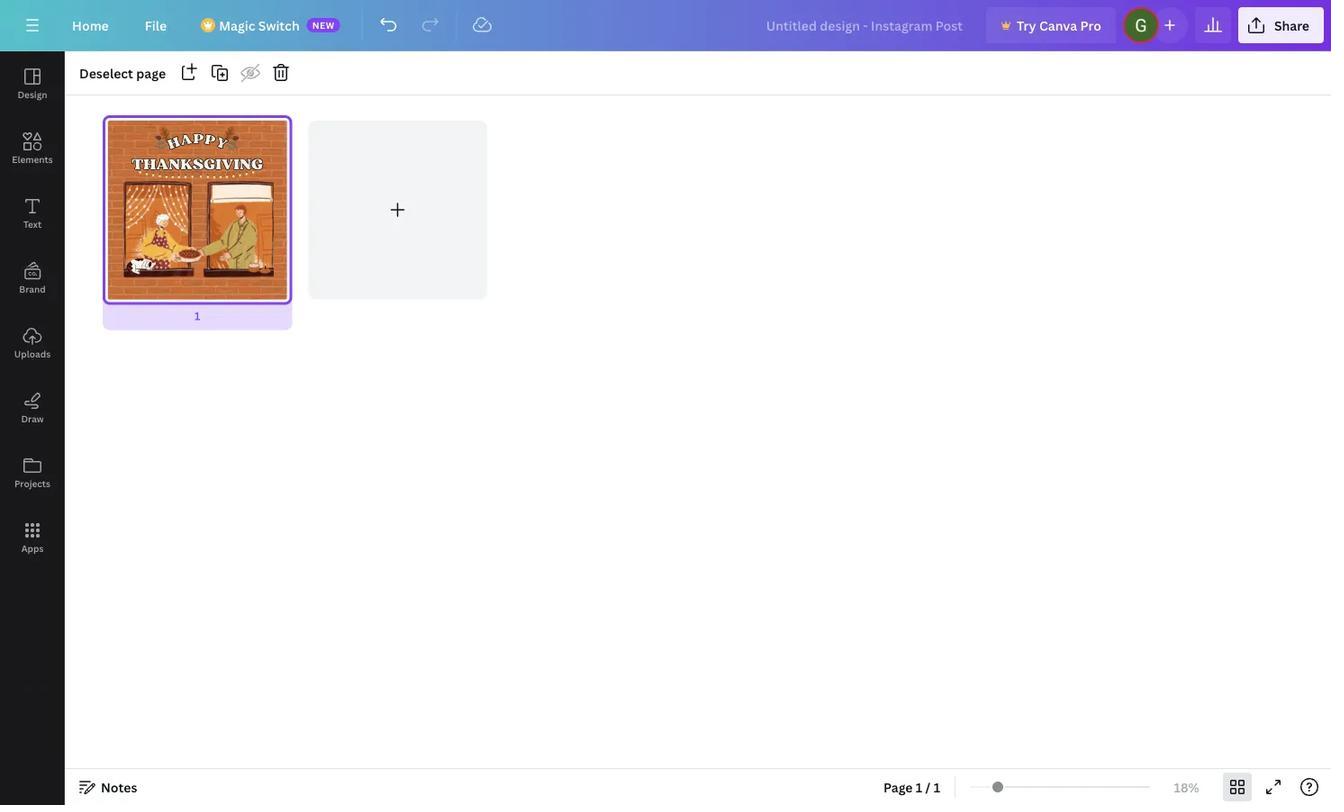 Task type: vqa. For each thing, say whether or not it's contained in the screenshot.
the left an
no



Task type: locate. For each thing, give the bounding box(es) containing it.
2 horizontal spatial 1
[[934, 779, 941, 796]]

brand button
[[0, 246, 65, 311]]

switch
[[258, 17, 300, 34]]

text button
[[0, 181, 65, 246]]

thanksgiving
[[132, 154, 263, 173], [132, 154, 263, 173]]

design button
[[0, 51, 65, 116]]

draw button
[[0, 376, 65, 441]]

brand
[[19, 283, 46, 295]]

pro
[[1081, 17, 1102, 34]]

deselect page button
[[72, 59, 173, 87]]

design
[[18, 88, 47, 100]]

18%
[[1174, 779, 1199, 796]]

/
[[926, 779, 931, 796]]

magic
[[219, 17, 255, 34]]

side panel tab list
[[0, 51, 65, 570]]

1
[[195, 308, 200, 323], [916, 779, 923, 796], [934, 779, 941, 796]]

draw
[[21, 413, 44, 425]]

magic switch
[[219, 17, 300, 34]]

elements button
[[0, 116, 65, 181]]

page
[[136, 64, 166, 82]]

notes button
[[72, 773, 145, 802]]

0 horizontal spatial 1
[[195, 308, 200, 323]]

apps
[[21, 542, 44, 554]]

elements
[[12, 153, 53, 165]]

try
[[1017, 17, 1037, 34]]



Task type: describe. For each thing, give the bounding box(es) containing it.
uploads button
[[0, 311, 65, 376]]

file
[[145, 17, 167, 34]]

projects button
[[0, 441, 65, 505]]

uploads
[[14, 348, 51, 360]]

home
[[72, 17, 109, 34]]

page 1 / 1
[[884, 779, 941, 796]]

notes
[[101, 779, 137, 796]]

home link
[[58, 7, 123, 43]]

try canva pro
[[1017, 17, 1102, 34]]

share button
[[1239, 7, 1324, 43]]

Design title text field
[[752, 7, 979, 43]]

apps button
[[0, 505, 65, 570]]

canva
[[1040, 17, 1078, 34]]

18% button
[[1158, 773, 1216, 802]]

main menu bar
[[0, 0, 1331, 51]]

1 horizontal spatial 1
[[916, 779, 923, 796]]

new
[[312, 19, 335, 31]]

share
[[1275, 17, 1310, 34]]

deselect
[[79, 64, 133, 82]]

text
[[23, 218, 42, 230]]

deselect page
[[79, 64, 166, 82]]

try canva pro button
[[986, 7, 1116, 43]]

file button
[[130, 7, 181, 43]]

projects
[[14, 477, 50, 490]]

page
[[884, 779, 913, 796]]



